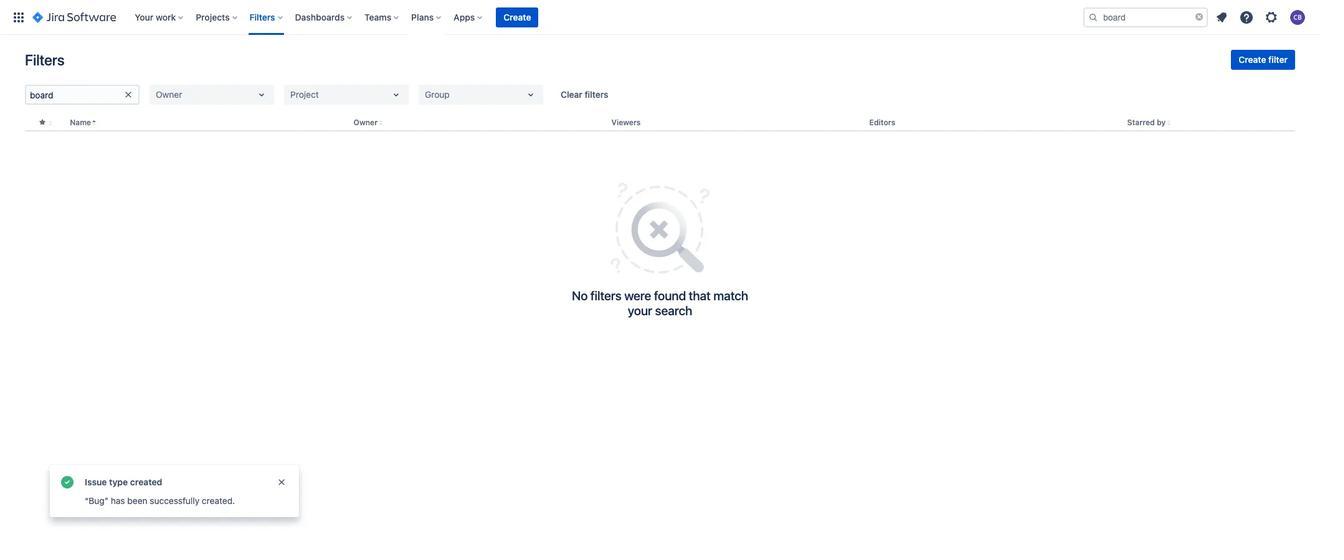 Task type: locate. For each thing, give the bounding box(es) containing it.
owner button
[[354, 118, 378, 127]]

open image
[[254, 87, 269, 102], [524, 87, 539, 102]]

1 open image from the left
[[254, 87, 269, 102]]

banner
[[0, 0, 1321, 35]]

found
[[654, 289, 686, 303]]

created
[[130, 477, 162, 487]]

clear filters
[[561, 89, 609, 100]]

appswitcher icon image
[[11, 10, 26, 25]]

create
[[504, 12, 531, 22], [1239, 54, 1267, 65]]

were
[[625, 289, 652, 303]]

1 horizontal spatial open image
[[524, 87, 539, 102]]

1 vertical spatial filters
[[25, 51, 64, 69]]

type
[[109, 477, 128, 487]]

by
[[1158, 118, 1166, 127]]

1 vertical spatial create
[[1239, 54, 1267, 65]]

1 horizontal spatial owner
[[354, 118, 378, 127]]

filters down "appswitcher icon"
[[25, 51, 64, 69]]

banner containing your work
[[0, 0, 1321, 35]]

dashboards button
[[291, 7, 357, 27]]

created.
[[202, 496, 235, 506]]

create for create filter
[[1239, 54, 1267, 65]]

your work button
[[131, 7, 188, 27]]

0 vertical spatial filters
[[585, 89, 609, 100]]

filters right no
[[591, 289, 622, 303]]

help image
[[1240, 10, 1255, 25]]

create inside button
[[504, 12, 531, 22]]

clear image
[[123, 90, 133, 100]]

filters button
[[246, 7, 288, 27]]

jira software image
[[32, 10, 116, 25], [32, 10, 116, 25]]

no
[[572, 289, 588, 303]]

filters for no
[[591, 289, 622, 303]]

create filter link
[[1232, 50, 1296, 70]]

None text field
[[26, 86, 123, 103]]

group
[[425, 89, 450, 100]]

your
[[135, 12, 154, 22]]

open image left clear
[[524, 87, 539, 102]]

clear
[[561, 89, 583, 100]]

filters
[[585, 89, 609, 100], [591, 289, 622, 303]]

2 open image from the left
[[524, 87, 539, 102]]

0 horizontal spatial filters
[[25, 51, 64, 69]]

open image left 'project'
[[254, 87, 269, 102]]

1 horizontal spatial filters
[[250, 12, 275, 22]]

0 vertical spatial create
[[504, 12, 531, 22]]

successfully
[[150, 496, 200, 506]]

owner
[[156, 89, 182, 100], [354, 118, 378, 127]]

1 vertical spatial filters
[[591, 289, 622, 303]]

that
[[689, 289, 711, 303]]

filters right projects 'dropdown button'
[[250, 12, 275, 22]]

name
[[70, 118, 91, 127]]

apps button
[[450, 7, 488, 27]]

0 horizontal spatial open image
[[254, 87, 269, 102]]

create for create
[[504, 12, 531, 22]]

0 horizontal spatial create
[[504, 12, 531, 22]]

filters
[[250, 12, 275, 22], [25, 51, 64, 69]]

0 vertical spatial filters
[[250, 12, 275, 22]]

has
[[111, 496, 125, 506]]

primary element
[[7, 0, 1084, 35]]

settings image
[[1265, 10, 1280, 25]]

create right 'apps' dropdown button on the left
[[504, 12, 531, 22]]

filters inside no filters were found that match your search
[[591, 289, 622, 303]]

clear search session image
[[1195, 12, 1205, 22]]

viewers
[[612, 118, 641, 127]]

None text field
[[156, 89, 158, 101], [290, 89, 293, 101], [425, 89, 427, 101], [156, 89, 158, 101], [290, 89, 293, 101], [425, 89, 427, 101]]

open image for group
[[524, 87, 539, 102]]

create left filter
[[1239, 54, 1267, 65]]

filters inside button
[[585, 89, 609, 100]]

your profile and settings image
[[1291, 10, 1306, 25]]

filters right clear
[[585, 89, 609, 100]]

search
[[655, 304, 693, 318]]

match
[[714, 289, 749, 303]]

"bug"
[[85, 496, 108, 506]]

1 horizontal spatial create
[[1239, 54, 1267, 65]]

0 horizontal spatial owner
[[156, 89, 182, 100]]



Task type: describe. For each thing, give the bounding box(es) containing it.
issue type created
[[85, 477, 162, 487]]

plans button
[[408, 7, 446, 27]]

Search field
[[1084, 7, 1209, 27]]

project
[[290, 89, 319, 100]]

been
[[127, 496, 147, 506]]

notifications image
[[1215, 10, 1230, 25]]

your
[[628, 304, 653, 318]]

projects button
[[192, 7, 242, 27]]

editors
[[870, 118, 896, 127]]

starred
[[1128, 118, 1156, 127]]

filters for clear
[[585, 89, 609, 100]]

teams button
[[361, 7, 404, 27]]

projects
[[196, 12, 230, 22]]

create filter
[[1239, 54, 1288, 65]]

teams
[[365, 12, 392, 22]]

no filters were found that match your search
[[572, 289, 749, 318]]

open image for owner
[[254, 87, 269, 102]]

plans
[[412, 12, 434, 22]]

starred by button
[[1128, 118, 1166, 127]]

1 vertical spatial owner
[[354, 118, 378, 127]]

issue
[[85, 477, 107, 487]]

search image
[[1089, 12, 1099, 22]]

filter
[[1269, 54, 1288, 65]]

name button
[[70, 118, 91, 127]]

success image
[[60, 475, 75, 490]]

clear filters button
[[554, 85, 616, 105]]

filters inside dropdown button
[[250, 12, 275, 22]]

open image
[[389, 87, 404, 102]]

dismiss image
[[277, 477, 287, 487]]

dashboards
[[295, 12, 345, 22]]

"bug" has been successfully created.
[[85, 496, 235, 506]]

your work
[[135, 12, 176, 22]]

create button
[[496, 7, 539, 27]]

starred by
[[1128, 118, 1166, 127]]

work
[[156, 12, 176, 22]]

apps
[[454, 12, 475, 22]]

0 vertical spatial owner
[[156, 89, 182, 100]]



Task type: vqa. For each thing, say whether or not it's contained in the screenshot.
right This
no



